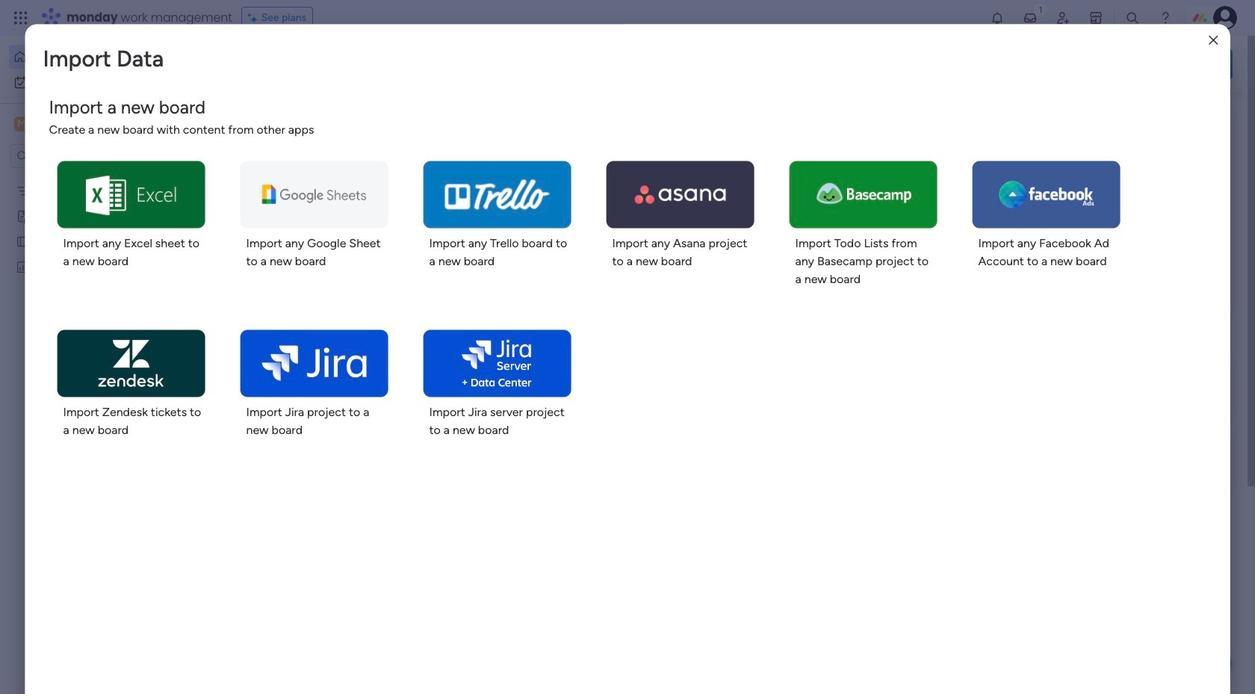 Task type: locate. For each thing, give the bounding box(es) containing it.
Search in workspace field
[[31, 148, 125, 165]]

0 vertical spatial option
[[9, 45, 182, 69]]

private board image
[[16, 209, 30, 223]]

see plans image
[[248, 10, 261, 26]]

workspace image
[[14, 116, 29, 132]]

getting started element
[[1009, 357, 1233, 417]]

public dashboard image
[[16, 259, 30, 274]]

list box
[[0, 175, 191, 481]]

option down search in workspace field
[[0, 177, 191, 180]]

option up workspace selection element
[[9, 45, 182, 69]]

close image
[[1210, 35, 1219, 46]]

invite members image
[[1056, 10, 1071, 25]]

option
[[9, 45, 182, 69], [0, 177, 191, 180]]

workspace selection element
[[14, 115, 125, 135]]

help center element
[[1009, 429, 1233, 488]]



Task type: vqa. For each thing, say whether or not it's contained in the screenshot.
v2 ellipsis icon
no



Task type: describe. For each thing, give the bounding box(es) containing it.
kendall parks image
[[1214, 6, 1238, 30]]

select product image
[[13, 10, 28, 25]]

templates image image
[[1023, 113, 1220, 216]]

public board image
[[16, 234, 30, 248]]

1 vertical spatial option
[[0, 177, 191, 180]]

help image
[[1159, 10, 1174, 25]]

search everything image
[[1126, 10, 1141, 25]]

close recently visited image
[[231, 122, 249, 140]]

quick search results list box
[[231, 140, 973, 521]]

update feed image
[[1023, 10, 1038, 25]]

monday marketplace image
[[1089, 10, 1104, 25]]

1 image
[[1035, 1, 1048, 18]]

notifications image
[[990, 10, 1005, 25]]



